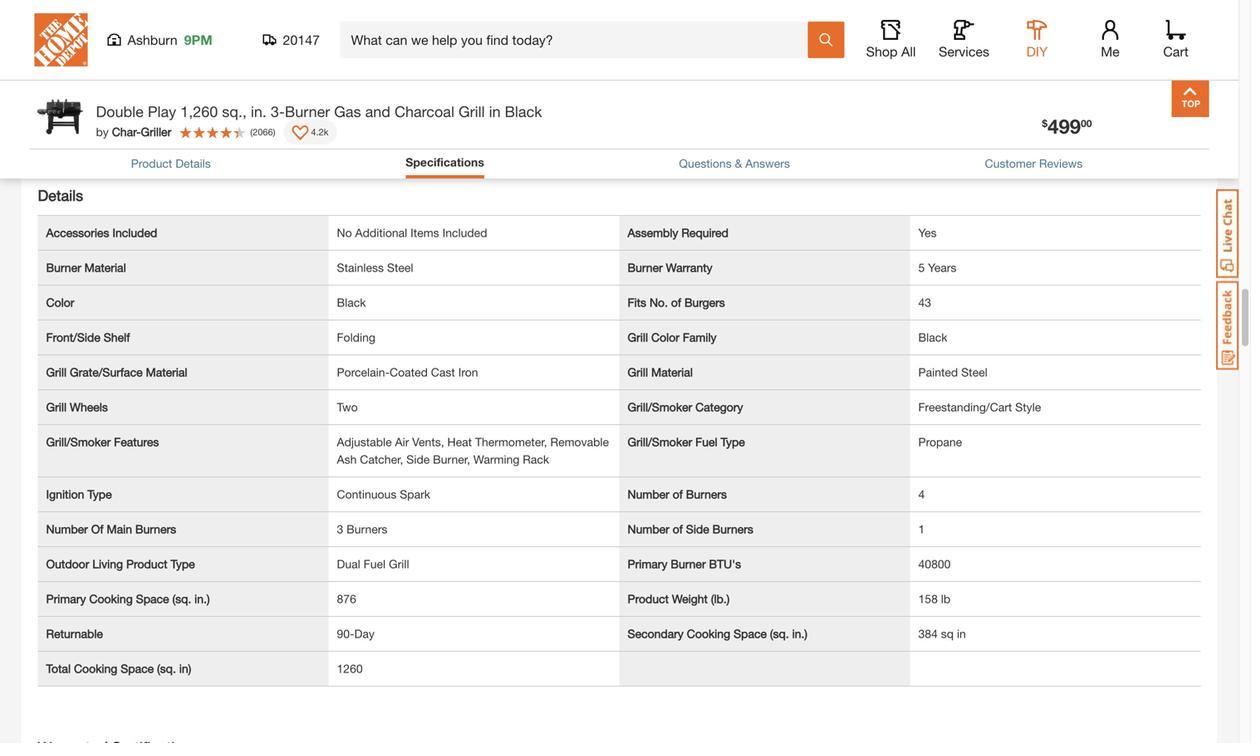 Task type: vqa. For each thing, say whether or not it's contained in the screenshot.
Stainless Steel
yes



Task type: locate. For each thing, give the bounding box(es) containing it.
4
[[919, 488, 925, 501]]

1 horizontal spatial color
[[651, 331, 680, 344]]

fuel for dual
[[364, 558, 386, 571]]

grill/smoker fuel type
[[628, 435, 745, 449]]

0 horizontal spatial fuel
[[364, 558, 386, 571]]

0 vertical spatial details
[[175, 157, 211, 170]]

no.
[[650, 296, 668, 310]]

2 vertical spatial (sq.
[[157, 662, 176, 676]]

ash
[[337, 453, 357, 467]]

included right accessories
[[112, 226, 157, 240]]

in.) for secondary cooking space (sq. in.)
[[792, 627, 808, 641]]

0 vertical spatial primary
[[628, 558, 668, 571]]

of up number of side burners
[[673, 488, 683, 501]]

0 horizontal spatial material
[[84, 261, 126, 275]]

specifications button
[[406, 154, 484, 174], [406, 154, 484, 171]]

assembled
[[46, 75, 104, 88], [628, 75, 686, 88], [46, 110, 104, 123]]

front/side shelf
[[46, 331, 130, 344]]

live chat image
[[1216, 189, 1239, 278]]

product right living
[[126, 558, 167, 571]]

required
[[682, 226, 729, 240]]

0 horizontal spatial included
[[112, 226, 157, 240]]

additional
[[355, 226, 407, 240]]

color up the front/side
[[46, 296, 74, 310]]

0 vertical spatial type
[[721, 435, 745, 449]]

2 vertical spatial cooking
[[74, 662, 117, 676]]

in)
[[179, 662, 191, 676]]

outdoor living product type
[[46, 558, 195, 571]]

number for number of main burners
[[46, 523, 88, 536]]

in for 66.00 in
[[369, 75, 378, 88]]

0 vertical spatial product
[[131, 157, 172, 170]]

0 horizontal spatial black
[[337, 296, 366, 310]]

painted
[[919, 366, 958, 379]]

9pm
[[184, 32, 213, 48]]

30.50 in
[[337, 110, 378, 123]]

adjustable air vents, heat thermometer, removable ash catcher, side burner, warming rack
[[337, 435, 609, 467]]

cooking right total
[[74, 662, 117, 676]]

fuel for grill/smoker
[[696, 435, 718, 449]]

type down the category at the bottom right
[[721, 435, 745, 449]]

0 horizontal spatial side
[[407, 453, 430, 467]]

material right grate/surface
[[146, 366, 187, 379]]

2 vertical spatial space
[[121, 662, 154, 676]]

in.)
[[195, 592, 210, 606], [792, 627, 808, 641]]

grill
[[459, 103, 485, 120], [628, 331, 648, 344], [46, 366, 67, 379], [628, 366, 648, 379], [46, 401, 67, 414], [389, 558, 409, 571]]

(in.) right "depth"
[[142, 75, 160, 88]]

space for secondary cooking space (sq. in.)
[[734, 627, 767, 641]]

1 horizontal spatial included
[[443, 226, 487, 240]]

cast
[[431, 366, 455, 379]]

assembly
[[628, 226, 678, 240]]

grill/smoker for grill/smoker features
[[46, 435, 111, 449]]

1 vertical spatial primary
[[46, 592, 86, 606]]

2 horizontal spatial material
[[651, 366, 693, 379]]

0 vertical spatial (sq.
[[172, 592, 191, 606]]

of
[[91, 523, 103, 536]]

total cooking space (sq. in)
[[46, 662, 191, 676]]

fuel right the dual
[[364, 558, 386, 571]]

fuel down the category at the bottom right
[[696, 435, 718, 449]]

black
[[505, 103, 542, 120], [337, 296, 366, 310], [919, 331, 948, 344]]

cooking for primary
[[89, 592, 133, 606]]

space down btu's
[[734, 627, 767, 641]]

grill down grill color family
[[628, 366, 648, 379]]

in
[[369, 75, 378, 88], [951, 75, 960, 88], [489, 103, 501, 120], [369, 110, 378, 123], [957, 627, 966, 641]]

cooking for secondary
[[687, 627, 731, 641]]

0 horizontal spatial type
[[87, 488, 112, 501]]

499
[[1048, 114, 1081, 138]]

cooking down (lb.)
[[687, 627, 731, 641]]

iron
[[458, 366, 478, 379]]

in right 49.20
[[951, 75, 960, 88]]

2 horizontal spatial black
[[919, 331, 948, 344]]

space left in)
[[121, 662, 154, 676]]

number left the of
[[46, 523, 88, 536]]

color left 'family'
[[651, 331, 680, 344]]

product down griller
[[131, 157, 172, 170]]

1 vertical spatial fuel
[[364, 558, 386, 571]]

number down number of burners
[[628, 523, 670, 536]]

number up number of side burners
[[628, 488, 670, 501]]

details up accessories
[[38, 187, 83, 204]]

product image image
[[34, 88, 88, 142]]

43
[[919, 296, 932, 310]]

me button
[[1084, 20, 1137, 60]]

questions & answers
[[679, 157, 790, 170]]

(in.) up griller
[[141, 110, 159, 123]]

primary up product weight (lb.)
[[628, 558, 668, 571]]

removable
[[550, 435, 609, 449]]

space down outdoor living product type on the left
[[136, 592, 169, 606]]

material
[[84, 261, 126, 275], [146, 366, 187, 379], [651, 366, 693, 379]]

1 vertical spatial details
[[38, 187, 83, 204]]

product for product weight (lb.)
[[628, 592, 669, 606]]

grill/smoker down 'grill wheels'
[[46, 435, 111, 449]]

(in.) right height
[[726, 75, 745, 88]]

assembled left height
[[628, 75, 686, 88]]

49.20 in
[[919, 75, 960, 88]]

1 vertical spatial side
[[686, 523, 709, 536]]

4.2k
[[311, 127, 329, 137]]

1 vertical spatial space
[[734, 627, 767, 641]]

0 horizontal spatial color
[[46, 296, 74, 310]]

product details
[[131, 157, 211, 170]]

porcelain-
[[337, 366, 390, 379]]

all
[[902, 44, 916, 59]]

fuel
[[696, 435, 718, 449], [364, 558, 386, 571]]

grill/smoker down grill/smoker category
[[628, 435, 692, 449]]

steel up freestanding/cart style
[[961, 366, 988, 379]]

1 vertical spatial type
[[87, 488, 112, 501]]

of down number of burners
[[673, 523, 683, 536]]

in for 49.20 in
[[951, 75, 960, 88]]

material for burner material
[[84, 261, 126, 275]]

grill grate/surface material
[[46, 366, 187, 379]]

material down accessories included
[[84, 261, 126, 275]]

space
[[136, 592, 169, 606], [734, 627, 767, 641], [121, 662, 154, 676]]

1 horizontal spatial side
[[686, 523, 709, 536]]

assembled down the dimensions
[[46, 75, 104, 88]]

1 horizontal spatial fuel
[[696, 435, 718, 449]]

side
[[407, 453, 430, 467], [686, 523, 709, 536]]

material down grill color family
[[651, 366, 693, 379]]

primary burner btu's
[[628, 558, 741, 571]]

&
[[735, 157, 742, 170]]

(sq. for secondary cooking space (sq. in.)
[[770, 627, 789, 641]]

1 vertical spatial cooking
[[687, 627, 731, 641]]

0 horizontal spatial steel
[[387, 261, 413, 275]]

0 vertical spatial fuel
[[696, 435, 718, 449]]

0 vertical spatial black
[[505, 103, 542, 120]]

number of burners
[[628, 488, 727, 501]]

assembled width (in.)
[[46, 110, 159, 123]]

living
[[92, 558, 123, 571]]

grill/smoker for grill/smoker fuel type
[[628, 435, 692, 449]]

2 vertical spatial product
[[628, 592, 669, 606]]

66.00
[[337, 75, 366, 88]]

stainless
[[337, 261, 384, 275]]

40800
[[919, 558, 951, 571]]

1 vertical spatial steel
[[961, 366, 988, 379]]

(in.)
[[142, 75, 160, 88], [726, 75, 745, 88], [141, 110, 159, 123]]

0 vertical spatial cooking
[[89, 592, 133, 606]]

side inside adjustable air vents, heat thermometer, removable ash catcher, side burner, warming rack
[[407, 453, 430, 467]]

grill right the dual
[[389, 558, 409, 571]]

2 vertical spatial of
[[673, 523, 683, 536]]

number
[[628, 488, 670, 501], [46, 523, 88, 536], [628, 523, 670, 536]]

0 vertical spatial side
[[407, 453, 430, 467]]

color
[[46, 296, 74, 310], [651, 331, 680, 344]]

0 horizontal spatial in.)
[[195, 592, 210, 606]]

grill/smoker down grill material
[[628, 401, 692, 414]]

included right items
[[443, 226, 487, 240]]

primary for primary cooking space (sq. in.)
[[46, 592, 86, 606]]

1 vertical spatial (sq.
[[770, 627, 789, 641]]

2 vertical spatial black
[[919, 331, 948, 344]]

side up the primary burner btu's on the bottom
[[686, 523, 709, 536]]

2 vertical spatial type
[[171, 558, 195, 571]]

dual
[[337, 558, 360, 571]]

assembled up by
[[46, 110, 104, 123]]

burner down accessories
[[46, 261, 81, 275]]

1 vertical spatial in.)
[[792, 627, 808, 641]]

0 horizontal spatial primary
[[46, 592, 86, 606]]

day
[[354, 627, 375, 641]]

grill down the front/side
[[46, 366, 67, 379]]

primary for primary burner btu's
[[628, 558, 668, 571]]

assembled for assembled depth (in.)
[[46, 75, 104, 88]]

cooking down living
[[89, 592, 133, 606]]

0 vertical spatial space
[[136, 592, 169, 606]]

1 horizontal spatial steel
[[961, 366, 988, 379]]

type right the ignition
[[87, 488, 112, 501]]

00
[[1081, 118, 1092, 129]]

questions
[[679, 157, 732, 170]]

by char-griller
[[96, 125, 171, 139]]

1 vertical spatial of
[[673, 488, 683, 501]]

services
[[939, 44, 990, 59]]

no
[[337, 226, 352, 240]]

grill/smoker category
[[628, 401, 743, 414]]

grill for grill material
[[628, 366, 648, 379]]

in right '30.50'
[[369, 110, 378, 123]]

1 vertical spatial black
[[337, 296, 366, 310]]

cooking for total
[[74, 662, 117, 676]]

thermometer,
[[475, 435, 547, 449]]

product for product details
[[131, 157, 172, 170]]

burners right 3
[[347, 523, 388, 536]]

yes
[[919, 226, 937, 240]]

grill right charcoal
[[459, 103, 485, 120]]

type up primary cooking space (sq. in.) at the left bottom of the page
[[171, 558, 195, 571]]

details down 1,260
[[175, 157, 211, 170]]

returnable
[[46, 627, 103, 641]]

1 horizontal spatial primary
[[628, 558, 668, 571]]

0 vertical spatial in.)
[[195, 592, 210, 606]]

product up secondary
[[628, 592, 669, 606]]

of right the no.
[[671, 296, 681, 310]]

cart
[[1164, 44, 1189, 59]]

1 horizontal spatial in.)
[[792, 627, 808, 641]]

grill down fits
[[628, 331, 648, 344]]

0 vertical spatial steel
[[387, 261, 413, 275]]

ashburn
[[128, 32, 178, 48]]

included
[[112, 226, 157, 240], [443, 226, 487, 240]]

primary down outdoor
[[46, 592, 86, 606]]

grill left 'wheels'
[[46, 401, 67, 414]]

in for 30.50 in
[[369, 110, 378, 123]]

5
[[919, 261, 925, 275]]

20147
[[283, 32, 320, 48]]

in right 66.00
[[369, 75, 378, 88]]

dimensions
[[38, 35, 116, 53]]

product weight (lb.)
[[628, 592, 730, 606]]

steel down the no additional items included
[[387, 261, 413, 275]]

side down vents,
[[407, 453, 430, 467]]



Task type: describe. For each thing, give the bounding box(es) containing it.
in right charcoal
[[489, 103, 501, 120]]

number for number of burners
[[628, 488, 670, 501]]

warming
[[474, 453, 520, 467]]

90-day
[[337, 627, 375, 641]]

stainless steel
[[337, 261, 413, 275]]

gas
[[334, 103, 361, 120]]

shelf
[[104, 331, 130, 344]]

assembled height (in.)
[[628, 75, 745, 88]]

burner up display image
[[285, 103, 330, 120]]

total
[[46, 662, 71, 676]]

ignition type
[[46, 488, 112, 501]]

folding
[[337, 331, 376, 344]]

burners up number of side burners
[[686, 488, 727, 501]]

double
[[96, 103, 144, 120]]

accessories
[[46, 226, 109, 240]]

category
[[696, 401, 743, 414]]

height
[[689, 75, 723, 88]]

double play 1,260 sq., in. 3-burner gas and charcoal grill in black
[[96, 103, 542, 120]]

width
[[107, 110, 138, 123]]

20147 button
[[263, 32, 320, 48]]

grill material
[[628, 366, 693, 379]]

5 years
[[919, 261, 957, 275]]

30.50
[[337, 110, 366, 123]]

by
[[96, 125, 109, 139]]

sq.,
[[222, 103, 247, 120]]

2 horizontal spatial type
[[721, 435, 745, 449]]

shop all button
[[865, 20, 918, 60]]

3
[[337, 523, 343, 536]]

burner down "assembly"
[[628, 261, 663, 275]]

ignition
[[46, 488, 84, 501]]

(in.) for assembled width (in.)
[[141, 110, 159, 123]]

vents,
[[412, 435, 444, 449]]

spark
[[400, 488, 430, 501]]

freestanding/cart style
[[919, 401, 1041, 414]]

feedback link image
[[1216, 281, 1239, 371]]

space for primary cooking space (sq. in.)
[[136, 592, 169, 606]]

propane
[[919, 435, 962, 449]]

grill/smoker for grill/smoker category
[[628, 401, 692, 414]]

1 vertical spatial color
[[651, 331, 680, 344]]

space for total cooking space (sq. in)
[[121, 662, 154, 676]]

catcher,
[[360, 453, 403, 467]]

(in.) for assembled depth (in.)
[[142, 75, 160, 88]]

(
[[250, 127, 253, 137]]

shop
[[866, 44, 898, 59]]

material for grill material
[[651, 366, 693, 379]]

)
[[273, 127, 275, 137]]

number of side burners
[[628, 523, 754, 536]]

4.2k button
[[284, 120, 337, 145]]

1 horizontal spatial details
[[175, 157, 211, 170]]

burgers
[[685, 296, 725, 310]]

heat
[[447, 435, 472, 449]]

shop all
[[866, 44, 916, 59]]

2 included from the left
[[443, 226, 487, 240]]

1,260
[[180, 103, 218, 120]]

steel for stainless steel
[[387, 261, 413, 275]]

the home depot logo image
[[34, 13, 88, 66]]

steel for painted steel
[[961, 366, 988, 379]]

1 horizontal spatial type
[[171, 558, 195, 571]]

outdoor
[[46, 558, 89, 571]]

years
[[928, 261, 957, 275]]

0 vertical spatial of
[[671, 296, 681, 310]]

burner up weight
[[671, 558, 706, 571]]

1 vertical spatial product
[[126, 558, 167, 571]]

(lb.)
[[711, 592, 730, 606]]

grill for grill wheels
[[46, 401, 67, 414]]

grill wheels
[[46, 401, 108, 414]]

painted steel
[[919, 366, 988, 379]]

fits no. of burgers
[[628, 296, 725, 310]]

in.
[[251, 103, 267, 120]]

adjustable
[[337, 435, 392, 449]]

assembled for assembled height (in.)
[[628, 75, 686, 88]]

in right sq
[[957, 627, 966, 641]]

384 sq in
[[919, 627, 966, 641]]

display image
[[292, 125, 309, 142]]

What can we help you find today? search field
[[351, 22, 807, 57]]

1
[[919, 523, 925, 536]]

number for number of side burners
[[628, 523, 670, 536]]

rack
[[523, 453, 549, 467]]

primary cooking space (sq. in.)
[[46, 592, 210, 606]]

customer
[[985, 157, 1036, 170]]

sq
[[941, 627, 954, 641]]

$
[[1042, 118, 1048, 129]]

two
[[337, 401, 358, 414]]

accessories included
[[46, 226, 157, 240]]

1 horizontal spatial black
[[505, 103, 542, 120]]

(in.) for assembled height (in.)
[[726, 75, 745, 88]]

services button
[[938, 20, 991, 60]]

1 horizontal spatial material
[[146, 366, 187, 379]]

3-
[[271, 103, 285, 120]]

of for side
[[673, 523, 683, 536]]

ashburn 9pm
[[128, 32, 213, 48]]

char-
[[112, 125, 141, 139]]

assembled for assembled width (in.)
[[46, 110, 104, 123]]

customer reviews
[[985, 157, 1083, 170]]

grill for grill grate/surface material
[[46, 366, 67, 379]]

of for burners
[[673, 488, 683, 501]]

dual fuel grill
[[337, 558, 409, 571]]

1 included from the left
[[112, 226, 157, 240]]

cart link
[[1158, 20, 1194, 60]]

play
[[148, 103, 176, 120]]

1260
[[337, 662, 363, 676]]

burners up btu's
[[713, 523, 754, 536]]

number of main burners
[[46, 523, 176, 536]]

burner,
[[433, 453, 470, 467]]

depth
[[107, 75, 139, 88]]

secondary
[[628, 627, 684, 641]]

coated
[[390, 366, 428, 379]]

assembled depth (in.)
[[46, 75, 160, 88]]

( 2066 )
[[250, 127, 275, 137]]

0 vertical spatial color
[[46, 296, 74, 310]]

grill for grill color family
[[628, 331, 648, 344]]

3 burners
[[337, 523, 388, 536]]

0 horizontal spatial details
[[38, 187, 83, 204]]

(sq. for primary cooking space (sq. in.)
[[172, 592, 191, 606]]

49.20
[[919, 75, 948, 88]]

specifications
[[406, 155, 484, 169]]

warranty
[[666, 261, 713, 275]]

reviews
[[1039, 157, 1083, 170]]

answers
[[746, 157, 790, 170]]

burner material
[[46, 261, 126, 275]]

158 lb
[[919, 592, 951, 606]]

in.) for primary cooking space (sq. in.)
[[195, 592, 210, 606]]

secondary cooking space (sq. in.)
[[628, 627, 808, 641]]

burners right main
[[135, 523, 176, 536]]

$ 499 00
[[1042, 114, 1092, 138]]

no additional items included
[[337, 226, 487, 240]]

(sq. for total cooking space (sq. in)
[[157, 662, 176, 676]]



